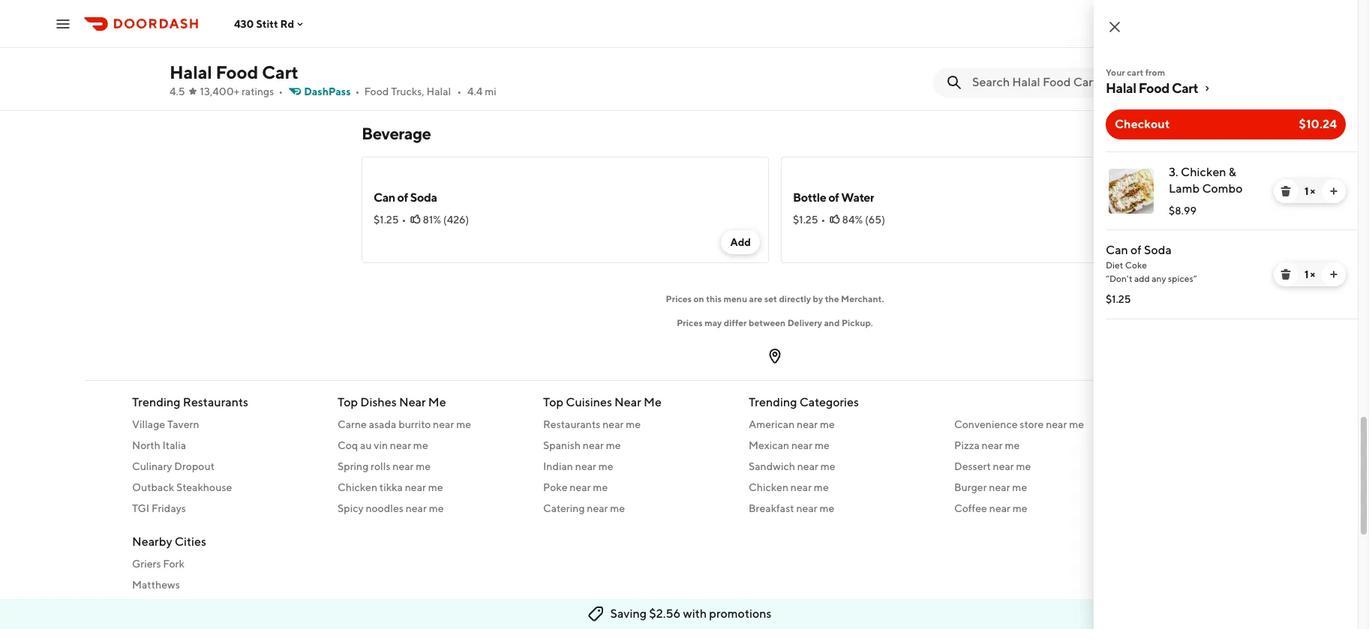 Task type: locate. For each thing, give the bounding box(es) containing it.
me down sandwich near me link
[[814, 482, 829, 494]]

coke
[[1125, 260, 1147, 271]]

• left 4.4
[[457, 86, 462, 98]]

differ
[[724, 317, 747, 329]]

coq au vin near me
[[338, 440, 428, 452]]

top up carne
[[338, 395, 358, 410]]

poke near me
[[543, 482, 608, 494]]

remove item from cart image
[[1280, 269, 1292, 281]]

beverage
[[182, 35, 226, 47], [362, 124, 431, 143]]

me down burrito
[[413, 440, 428, 452]]

0 horizontal spatial restaurants
[[183, 395, 248, 410]]

1 horizontal spatial $1.25
[[793, 214, 818, 226]]

2 $1.25 • from the left
[[793, 214, 826, 226]]

$1.25 • down bottle
[[793, 214, 826, 226]]

tgi fridays
[[132, 503, 186, 515]]

2 1 from the top
[[1305, 269, 1309, 281]]

$1.25 down the can of soda
[[374, 214, 399, 226]]

chicken tikka near me
[[338, 482, 443, 494]]

halal food cart down from
[[1106, 80, 1199, 96]]

1 horizontal spatial of
[[829, 191, 839, 205]]

me down restaurants near me
[[606, 440, 621, 452]]

1 horizontal spatial $1.25 •
[[793, 214, 826, 226]]

halal up 4.5
[[170, 62, 212, 83]]

italia
[[162, 440, 186, 452]]

food left trucks,
[[364, 86, 389, 98]]

sandwich
[[749, 461, 795, 473]]

add button up the coke
[[1141, 230, 1180, 254]]

add button right your on the right
[[1141, 59, 1180, 83]]

1 horizontal spatial chicken
[[749, 482, 789, 494]]

are
[[749, 293, 763, 305]]

of for bottle of water
[[829, 191, 839, 205]]

1 vertical spatial soda
[[1144, 243, 1172, 257]]

near down top cuisines near me
[[603, 419, 624, 431]]

1 horizontal spatial soda
[[1144, 243, 1172, 257]]

of inside can of soda diet coke don't add any spices
[[1131, 243, 1142, 257]]

9. falafel on pita image
[[663, 0, 769, 92]]

me down convenience store near me
[[1005, 440, 1020, 452]]

0 horizontal spatial $1.25
[[374, 214, 399, 226]]

indian
[[543, 461, 573, 473]]

me up chicken near me link
[[821, 461, 836, 473]]

griers fork
[[132, 558, 185, 570]]

top for top dishes near me
[[338, 395, 358, 410]]

chicken up breakfast
[[749, 482, 789, 494]]

3.
[[1169, 165, 1179, 179]]

2 horizontal spatial $1.25
[[1106, 293, 1131, 305]]

0 vertical spatial ×
[[1311, 185, 1315, 197]]

× left add one to cart image
[[1311, 185, 1315, 197]]

me
[[428, 395, 446, 410], [644, 395, 662, 410]]

trending up american
[[749, 395, 797, 410]]

0 vertical spatial prices
[[666, 293, 692, 305]]

chicken down spring
[[338, 482, 377, 494]]

me down categories
[[820, 419, 835, 431]]

with
[[683, 607, 707, 621]]

fork
[[163, 558, 185, 570]]

1 horizontal spatial near
[[615, 395, 641, 410]]

me inside poke near me link
[[593, 482, 608, 494]]

of
[[397, 191, 408, 205], [829, 191, 839, 205], [1131, 243, 1142, 257]]

open menu image
[[54, 15, 72, 33]]

1 ×
[[1305, 185, 1315, 197], [1305, 269, 1315, 281]]

2 horizontal spatial of
[[1131, 243, 1142, 257]]

Item Search search field
[[973, 74, 1177, 91]]

near up burrito
[[399, 395, 426, 410]]

top cuisines near me
[[543, 395, 662, 410]]

bottle of water
[[793, 191, 875, 205]]

0 vertical spatial can
[[374, 191, 395, 205]]

indian near me link
[[543, 459, 731, 474]]

chicken near me link
[[749, 480, 936, 495]]

add button up the menu
[[721, 230, 760, 254]]

spicy
[[338, 503, 364, 515]]

2 horizontal spatial halal
[[1106, 80, 1137, 96]]

me up carne asada burrito near me link
[[428, 395, 446, 410]]

1 horizontal spatial halal food cart
[[1106, 80, 1199, 96]]

$1.25 down bottle
[[793, 214, 818, 226]]

1 × from the top
[[1311, 185, 1315, 197]]

1 for remove item from cart icon
[[1305, 185, 1309, 197]]

0 horizontal spatial near
[[399, 395, 426, 410]]

sandwich near me link
[[749, 459, 936, 474]]

fridays
[[151, 503, 186, 515]]

$1.25 • down the can of soda
[[374, 214, 406, 226]]

1 horizontal spatial restaurants
[[543, 419, 601, 431]]

&
[[1229, 165, 1237, 179]]

food down from
[[1139, 80, 1170, 96]]

0 horizontal spatial $1.25 •
[[374, 214, 406, 226]]

1 horizontal spatial can
[[1106, 243, 1128, 257]]

beverage down trucks,
[[362, 124, 431, 143]]

$1.25 for can
[[374, 214, 399, 226]]

1 vertical spatial 1
[[1305, 269, 1309, 281]]

near up burger near me
[[993, 461, 1014, 473]]

1 trending from the left
[[132, 395, 180, 410]]

• down the can of soda
[[402, 214, 406, 226]]

0 vertical spatial beverage
[[182, 35, 226, 47]]

2 horizontal spatial chicken
[[1181, 165, 1227, 179]]

tgi
[[132, 503, 149, 515]]

me down burger near me link
[[1013, 503, 1028, 515]]

near down the sandwich near me
[[791, 482, 812, 494]]

0 horizontal spatial trending
[[132, 395, 180, 410]]

me inside the mexican near me link
[[815, 440, 830, 452]]

0 horizontal spatial halal
[[170, 62, 212, 83]]

me for top cuisines near me
[[644, 395, 662, 410]]

me up pizza near me link
[[1069, 419, 1084, 431]]

restaurants up village tavern link
[[183, 395, 248, 410]]

1 for remove item from cart image
[[1305, 269, 1309, 281]]

1 vertical spatial prices
[[677, 317, 703, 329]]

me down chicken tikka near me link
[[429, 503, 444, 515]]

add up the menu
[[730, 236, 751, 248]]

top
[[338, 395, 358, 410], [543, 395, 564, 410]]

1 vertical spatial beverage
[[362, 124, 431, 143]]

combo
[[1202, 182, 1243, 196]]

the
[[825, 293, 839, 305]]

near for cuisines
[[615, 395, 641, 410]]

burrito
[[399, 419, 431, 431]]

me inside chicken near me link
[[814, 482, 829, 494]]

catering near me
[[543, 503, 625, 515]]

top left cuisines
[[543, 395, 564, 410]]

me up catering near me
[[593, 482, 608, 494]]

chicken for trending categories
[[749, 482, 789, 494]]

menu
[[724, 293, 748, 305]]

1 vertical spatial ×
[[1311, 269, 1315, 281]]

1 × right remove item from cart icon
[[1305, 185, 1315, 197]]

add button
[[1141, 59, 1180, 83], [721, 230, 760, 254], [1141, 230, 1180, 254]]

north italia link
[[132, 438, 320, 453]]

me down spanish near me
[[599, 461, 614, 473]]

culinary
[[132, 461, 172, 473]]

near up the sandwich near me
[[792, 440, 813, 452]]

me
[[456, 419, 471, 431], [626, 419, 641, 431], [820, 419, 835, 431], [1069, 419, 1084, 431], [413, 440, 428, 452], [606, 440, 621, 452], [815, 440, 830, 452], [1005, 440, 1020, 452], [416, 461, 431, 473], [599, 461, 614, 473], [821, 461, 836, 473], [1016, 461, 1031, 473], [428, 482, 443, 494], [593, 482, 608, 494], [814, 482, 829, 494], [1013, 482, 1027, 494], [429, 503, 444, 515], [610, 503, 625, 515], [820, 503, 835, 515], [1013, 503, 1028, 515]]

1 right remove item from cart icon
[[1305, 185, 1309, 197]]

soda up the coke
[[1144, 243, 1172, 257]]

halal food cart
[[170, 62, 299, 83], [1106, 80, 1199, 96]]

× for add one to cart icon
[[1311, 269, 1315, 281]]

• right dashpass
[[355, 86, 360, 98]]

mi
[[485, 86, 497, 98]]

burger near me link
[[955, 480, 1142, 495]]

me down pizza near me link
[[1016, 461, 1031, 473]]

pizza near me link
[[955, 438, 1142, 453]]

sandwich near me
[[749, 461, 836, 473]]

1 horizontal spatial top
[[543, 395, 564, 410]]

7. falafel salad image
[[1082, 0, 1189, 92]]

near down burger near me
[[990, 503, 1011, 515]]

village tavern
[[132, 419, 199, 431]]

me inside sandwich near me link
[[821, 461, 836, 473]]

add button for can of soda
[[721, 230, 760, 254]]

2 top from the left
[[543, 395, 564, 410]]

beverage down meals
[[182, 35, 226, 47]]

me down poke near me link
[[610, 503, 625, 515]]

pineville link
[[132, 599, 320, 614]]

trending for trending categories
[[749, 395, 797, 410]]

me for top dishes near me
[[428, 395, 446, 410]]

breakfast
[[749, 503, 794, 515]]

near down chicken tikka near me link
[[406, 503, 427, 515]]

your cart from
[[1106, 67, 1165, 78]]

2 × from the top
[[1311, 269, 1315, 281]]

2 me from the left
[[644, 395, 662, 410]]

halal food cart up 13,400+ ratings • at left
[[170, 62, 299, 83]]

1 horizontal spatial trending
[[749, 395, 797, 410]]

me up "spanish near me" link
[[626, 419, 641, 431]]

on
[[694, 293, 704, 305]]

trending categories
[[749, 395, 859, 410]]

list
[[1094, 152, 1358, 320]]

2 near from the left
[[615, 395, 641, 410]]

near right rolls
[[393, 461, 414, 473]]

trending for trending restaurants
[[132, 395, 180, 410]]

0 vertical spatial restaurants
[[183, 395, 248, 410]]

remove item from cart image
[[1280, 185, 1292, 197]]

pickup.
[[842, 317, 873, 329]]

1 vertical spatial can
[[1106, 243, 1128, 257]]

near down indian near me at the bottom left
[[570, 482, 591, 494]]

1 top from the left
[[338, 395, 358, 410]]

mexican near me
[[749, 440, 830, 452]]

0 horizontal spatial me
[[428, 395, 446, 410]]

american near me
[[749, 419, 835, 431]]

me inside pizza near me link
[[1005, 440, 1020, 452]]

water
[[841, 191, 875, 205]]

me up sandwich near me link
[[815, 440, 830, 452]]

convenience store near me
[[955, 419, 1084, 431]]

dessert near me
[[955, 461, 1031, 473]]

near
[[399, 395, 426, 410], [615, 395, 641, 410]]

diet
[[1106, 260, 1124, 271]]

2 1 × from the top
[[1305, 269, 1315, 281]]

prices left on
[[666, 293, 692, 305]]

81%
[[423, 214, 441, 226]]

$1.25 down the don't
[[1106, 293, 1131, 305]]

0 vertical spatial soda
[[410, 191, 437, 205]]

near up pizza near me link
[[1046, 419, 1067, 431]]

1 1 × from the top
[[1305, 185, 1315, 197]]

soda up 81%
[[410, 191, 437, 205]]

1 vertical spatial restaurants
[[543, 419, 601, 431]]

× for add one to cart image
[[1311, 185, 1315, 197]]

1 vertical spatial 1 ×
[[1305, 269, 1315, 281]]

0 horizontal spatial top
[[338, 395, 358, 410]]

halal down your on the right
[[1106, 80, 1137, 96]]

can
[[374, 191, 395, 205], [1106, 243, 1128, 257]]

chicken up the 'combo'
[[1181, 165, 1227, 179]]

carne asada burrito near me link
[[338, 417, 525, 432]]

nearby cities
[[132, 535, 206, 549]]

breakfast near me link
[[749, 501, 936, 516]]

convenience store near me link
[[955, 417, 1142, 432]]

near for dishes
[[399, 395, 426, 410]]

(65)
[[865, 214, 885, 226]]

me down the spring rolls near me link
[[428, 482, 443, 494]]

add up any in the top right of the page
[[1150, 236, 1171, 248]]

near up the restaurants near me link
[[615, 395, 641, 410]]

0 vertical spatial 1 ×
[[1305, 185, 1315, 197]]

near up dessert near me
[[982, 440, 1003, 452]]

soda inside can of soda diet coke don't add any spices
[[1144, 243, 1172, 257]]

any
[[1152, 273, 1167, 284]]

$1.25 for bottle
[[793, 214, 818, 226]]

restaurants up spanish
[[543, 419, 601, 431]]

4.4
[[468, 86, 483, 98]]

1 × for remove item from cart image
[[1305, 269, 1315, 281]]

× left add one to cart icon
[[1311, 269, 1315, 281]]

1 horizontal spatial halal
[[427, 86, 451, 98]]

0 horizontal spatial of
[[397, 191, 408, 205]]

0 horizontal spatial beverage
[[182, 35, 226, 47]]

0 horizontal spatial can
[[374, 191, 395, 205]]

me inside breakfast near me link
[[820, 503, 835, 515]]

me down chicken near me link
[[820, 503, 835, 515]]

$8.99
[[1169, 205, 1197, 217]]

1 right remove item from cart image
[[1305, 269, 1309, 281]]

food up 13,400+ ratings • at left
[[216, 62, 258, 83]]

0 horizontal spatial soda
[[410, 191, 437, 205]]

can inside can of soda diet coke don't add any spices
[[1106, 243, 1128, 257]]

top for top cuisines near me
[[543, 395, 564, 410]]

dashpass
[[304, 86, 351, 98]]

pizza
[[955, 440, 980, 452]]

1 × right remove item from cart image
[[1305, 269, 1315, 281]]

1 $1.25 • from the left
[[374, 214, 406, 226]]

me inside "spanish near me" link
[[606, 440, 621, 452]]

spices
[[1168, 273, 1194, 284]]

0 horizontal spatial chicken
[[338, 482, 377, 494]]

saving $2.56 with promotions
[[610, 607, 772, 621]]

american
[[749, 419, 795, 431]]

1 1 from the top
[[1305, 185, 1309, 197]]

soda for can of soda diet coke don't add any spices
[[1144, 243, 1172, 257]]

1 horizontal spatial me
[[644, 395, 662, 410]]

cart
[[1127, 67, 1144, 78]]

noodles
[[366, 503, 404, 515]]

me down coq au vin near me link
[[416, 461, 431, 473]]

spanish near me
[[543, 440, 621, 452]]

• down bottle of water
[[821, 214, 826, 226]]

chicken inside 3. chicken & lamb combo
[[1181, 165, 1227, 179]]

trending restaurants
[[132, 395, 248, 410]]

0 horizontal spatial food
[[216, 62, 258, 83]]

0 vertical spatial 1
[[1305, 185, 1309, 197]]

prices for prices may differ between delivery and pickup.
[[677, 317, 703, 329]]

3. chicken & lamb combo
[[1169, 165, 1243, 196]]

near down restaurants near me
[[583, 440, 604, 452]]

1 me from the left
[[428, 395, 446, 410]]

matthews link
[[132, 578, 320, 593]]

2 trending from the left
[[749, 395, 797, 410]]

au
[[360, 440, 372, 452]]

me down dessert near me
[[1013, 482, 1027, 494]]

outback steakhouse link
[[132, 480, 320, 495]]

1 near from the left
[[399, 395, 426, 410]]

dishes
[[360, 395, 397, 410]]

soda for can of soda
[[410, 191, 437, 205]]

add for can of soda
[[730, 236, 751, 248]]

halal right trucks,
[[427, 86, 451, 98]]

steakhouse
[[176, 482, 232, 494]]

me inside the spring rolls near me link
[[416, 461, 431, 473]]

trending up the village
[[132, 395, 180, 410]]

stitt
[[256, 18, 278, 30]]

me up the restaurants near me link
[[644, 395, 662, 410]]

me up coq au vin near me link
[[456, 419, 471, 431]]

me inside spicy noodles near me link
[[429, 503, 444, 515]]

can for can of soda diet coke don't add any spices
[[1106, 243, 1128, 257]]

prices left may
[[677, 317, 703, 329]]

halal inside 'halal food cart' link
[[1106, 80, 1137, 96]]



Task type: vqa. For each thing, say whether or not it's contained in the screenshot.


Task type: describe. For each thing, give the bounding box(es) containing it.
mexican near me link
[[749, 438, 936, 453]]

me inside catering near me link
[[610, 503, 625, 515]]

spicy noodles near me link
[[338, 501, 525, 516]]

this
[[706, 293, 722, 305]]

may
[[705, 317, 722, 329]]

coq au vin near me link
[[338, 438, 525, 453]]

near right "tikka"
[[405, 482, 426, 494]]

me inside burger near me link
[[1013, 482, 1027, 494]]

near up coq au vin near me link
[[433, 419, 454, 431]]

prices for prices on this menu are set directly by the merchant .
[[666, 293, 692, 305]]

spring rolls near me link
[[338, 459, 525, 474]]

and
[[824, 317, 840, 329]]

between
[[749, 317, 786, 329]]

spicy noodles near me
[[338, 503, 444, 515]]

1 horizontal spatial beverage
[[362, 124, 431, 143]]

3. chicken & lamb combo image
[[1109, 169, 1154, 214]]

catering
[[543, 503, 585, 515]]

catering near me link
[[543, 501, 731, 516]]

0 horizontal spatial halal food cart
[[170, 62, 299, 83]]

$10.24
[[1299, 117, 1337, 131]]

vin
[[374, 440, 388, 452]]

of for can of soda
[[397, 191, 408, 205]]

saving
[[610, 607, 647, 621]]

add one to cart image
[[1328, 185, 1340, 197]]

store
[[1020, 419, 1044, 431]]

meals button
[[170, 0, 344, 27]]

dropout
[[174, 461, 215, 473]]

pineville
[[132, 600, 173, 612]]

mexican
[[749, 440, 790, 452]]

• right ratings
[[279, 86, 283, 98]]

spanish near me link
[[543, 438, 731, 453]]

$1.25 inside list
[[1106, 293, 1131, 305]]

me inside carne asada burrito near me link
[[456, 419, 471, 431]]

north
[[132, 440, 160, 452]]

(426)
[[443, 214, 469, 226]]

food trucks, halal • 4.4 mi
[[364, 86, 497, 98]]

me inside coq au vin near me link
[[413, 440, 428, 452]]

me inside convenience store near me 'link'
[[1069, 419, 1084, 431]]

village tavern link
[[132, 417, 320, 432]]

me inside american near me link
[[820, 419, 835, 431]]

near down mexican near me at the right bottom of the page
[[797, 461, 819, 473]]

13,400+ ratings •
[[200, 86, 283, 98]]

top dishes near me
[[338, 395, 446, 410]]

add one to cart image
[[1328, 269, 1340, 281]]

1 horizontal spatial food
[[364, 86, 389, 98]]

$1.25 • for bottle
[[793, 214, 826, 226]]

me inside dessert near me link
[[1016, 461, 1031, 473]]

halal food cart inside 'halal food cart' link
[[1106, 80, 1199, 96]]

me inside coffee near me link
[[1013, 503, 1028, 515]]

tgi fridays link
[[132, 501, 320, 516]]

dashpass •
[[304, 86, 360, 98]]

add
[[1135, 273, 1150, 284]]

village
[[132, 419, 165, 431]]

near down dessert near me
[[989, 482, 1010, 494]]

13,400+
[[200, 86, 239, 98]]

checkout
[[1115, 117, 1170, 131]]

430
[[234, 18, 254, 30]]

430 stitt rd
[[234, 18, 294, 30]]

add for bottle of water
[[1150, 236, 1171, 248]]

bottle
[[793, 191, 826, 205]]

set
[[764, 293, 777, 305]]

carne
[[338, 419, 367, 431]]

convenience
[[955, 419, 1018, 431]]

burger near me
[[955, 482, 1027, 494]]

near inside 'link'
[[1046, 419, 1067, 431]]

lamb
[[1169, 182, 1200, 196]]

near down spanish near me
[[575, 461, 597, 473]]

culinary dropout
[[132, 461, 215, 473]]

close image
[[1106, 18, 1124, 36]]

restaurants near me link
[[543, 417, 731, 432]]

can for can of soda
[[374, 191, 395, 205]]

your
[[1106, 67, 1125, 78]]

north italia
[[132, 440, 186, 452]]

griers
[[132, 558, 161, 570]]

near down trending categories at bottom
[[797, 419, 818, 431]]

list containing 3. chicken & lamb combo
[[1094, 152, 1358, 320]]

tikka
[[380, 482, 403, 494]]

near down poke near me
[[587, 503, 608, 515]]

restaurants near me
[[543, 419, 641, 431]]

prices on this menu are set directly by the merchant .
[[666, 293, 884, 305]]

me inside indian near me link
[[599, 461, 614, 473]]

pizza near me
[[955, 440, 1020, 452]]

directly
[[779, 293, 811, 305]]

me inside chicken tikka near me link
[[428, 482, 443, 494]]

griers fork link
[[132, 557, 320, 572]]

0 horizontal spatial cart
[[262, 62, 299, 83]]

coffee near me link
[[955, 501, 1142, 516]]

nearby
[[132, 535, 172, 549]]

$1.25 • for can
[[374, 214, 406, 226]]

$2.56
[[649, 607, 681, 621]]

don't
[[1110, 273, 1133, 284]]

near down chicken near me
[[796, 503, 818, 515]]

1 horizontal spatial cart
[[1172, 80, 1199, 96]]

promotions
[[709, 607, 772, 621]]

chicken tikka near me link
[[338, 480, 525, 495]]

cuisines
[[566, 395, 612, 410]]

asada
[[369, 419, 396, 431]]

chicken for top dishes near me
[[338, 482, 377, 494]]

tavern
[[167, 419, 199, 431]]

spanish
[[543, 440, 581, 452]]

add button for bottle of water
[[1141, 230, 1180, 254]]

near right "vin"
[[390, 440, 411, 452]]

poke near me link
[[543, 480, 731, 495]]

.
[[882, 293, 884, 305]]

of for can of soda diet coke don't add any spices
[[1131, 243, 1142, 257]]

me inside the restaurants near me link
[[626, 419, 641, 431]]

add right cart
[[1150, 65, 1171, 77]]

2 horizontal spatial food
[[1139, 80, 1170, 96]]

indian near me
[[543, 461, 614, 473]]

1 × for remove item from cart icon
[[1305, 185, 1315, 197]]



